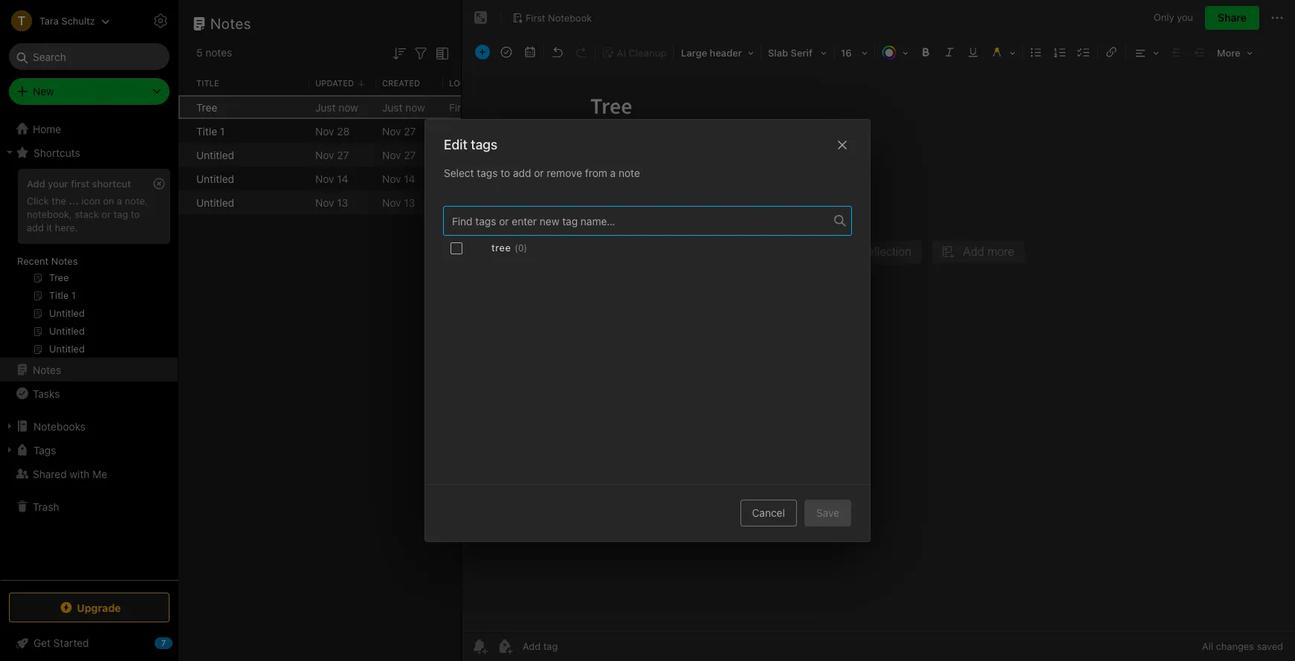 Task type: describe. For each thing, give the bounding box(es) containing it.
share
[[1218, 11, 1247, 24]]

...
[[69, 195, 79, 207]]

title for title
[[196, 78, 219, 88]]

title for title 1
[[196, 125, 217, 137]]

tags for edit
[[471, 137, 498, 152]]

stack
[[75, 208, 99, 220]]

all changes saved
[[1202, 640, 1283, 652]]

first notebook for nov 28
[[449, 125, 520, 137]]

click the ...
[[27, 195, 79, 207]]

cancel
[[752, 506, 785, 519]]

0 vertical spatial notes
[[210, 15, 251, 32]]

it
[[46, 221, 52, 233]]

created
[[382, 78, 420, 88]]

only you
[[1154, 11, 1193, 23]]

shortcut
[[92, 178, 131, 190]]

bulleted list image
[[1026, 42, 1047, 62]]

add tag image
[[496, 637, 514, 655]]

with
[[70, 467, 90, 480]]

tags
[[33, 444, 56, 456]]

5 notes
[[196, 46, 232, 59]]

notebook for 27
[[473, 148, 520, 161]]

cancel button
[[740, 500, 797, 526]]

tags button
[[0, 438, 178, 462]]

shortcuts button
[[0, 141, 178, 164]]

2 nov 13 from the left
[[382, 196, 415, 209]]

first for just now
[[449, 101, 470, 113]]

remove
[[547, 167, 582, 179]]

a inside icon on a note, notebook, stack or tag to add it here.
[[117, 195, 122, 207]]

tree
[[196, 101, 217, 113]]

insert link image
[[1101, 42, 1122, 62]]

nov 27 down nov 28
[[315, 148, 349, 161]]

first notebook for nov 27
[[449, 148, 520, 161]]

heading level image
[[676, 42, 759, 62]]

note window element
[[462, 0, 1295, 661]]

you
[[1177, 11, 1193, 23]]

27 for 28
[[404, 125, 416, 137]]

1 vertical spatial notes
[[51, 255, 78, 267]]

select tags to add or remove from a note
[[444, 167, 640, 179]]

0
[[518, 242, 524, 254]]

notebook for 13
[[473, 196, 520, 209]]

italic image
[[939, 42, 960, 62]]

the
[[52, 195, 66, 207]]

click
[[27, 195, 49, 207]]

first notebook button
[[507, 7, 597, 28]]

notes link
[[0, 358, 178, 381]]

select
[[444, 167, 474, 179]]

upgrade button
[[9, 593, 170, 622]]

trash
[[33, 500, 59, 513]]

highlight image
[[985, 42, 1021, 62]]

more image
[[1212, 42, 1258, 62]]

alignment image
[[1127, 42, 1165, 62]]

1 just from the left
[[315, 101, 336, 113]]

nov 28
[[315, 125, 350, 137]]

add a reminder image
[[471, 637, 489, 655]]

Find tags or enter new tag name… text field
[[444, 211, 834, 231]]

icon
[[81, 195, 100, 207]]

edit tags
[[444, 137, 498, 152]]

1
[[220, 125, 225, 137]]

tag
[[114, 208, 128, 220]]

1 14 from the left
[[337, 172, 348, 185]]

upgrade
[[77, 601, 121, 614]]

0 vertical spatial to
[[501, 167, 510, 179]]

5
[[196, 46, 203, 59]]

shortcuts
[[33, 146, 80, 159]]

1 horizontal spatial a
[[610, 167, 616, 179]]

note
[[619, 167, 640, 179]]

font color image
[[877, 42, 914, 62]]

Select38388 checkbox
[[451, 242, 463, 254]]

title 1
[[196, 125, 225, 137]]

task image
[[496, 42, 517, 62]]

shared with me link
[[0, 462, 178, 486]]

first notebook inside button
[[526, 12, 592, 23]]

trash link
[[0, 495, 178, 518]]

new
[[33, 85, 54, 97]]

close image
[[834, 136, 851, 154]]

2 vertical spatial notes
[[33, 363, 61, 376]]

notebook for now
[[473, 101, 520, 113]]

first inside button
[[526, 12, 545, 23]]

note,
[[125, 195, 148, 207]]

add inside icon on a note, notebook, stack or tag to add it here.
[[27, 221, 44, 233]]

nov 27 for 28
[[382, 125, 416, 137]]

or inside icon on a note, notebook, stack or tag to add it here.
[[102, 208, 111, 220]]

saved
[[1257, 640, 1283, 652]]

font family image
[[763, 42, 832, 62]]



Task type: vqa. For each thing, say whether or not it's contained in the screenshot.
the left Tab List
no



Task type: locate. For each thing, give the bounding box(es) containing it.
0 horizontal spatial a
[[117, 195, 122, 207]]

from
[[585, 167, 607, 179]]

2 13 from the left
[[404, 196, 415, 209]]

me
[[92, 467, 107, 480]]

1 horizontal spatial just
[[382, 101, 403, 113]]

0 horizontal spatial 13
[[337, 196, 348, 209]]

Search text field
[[19, 43, 159, 70]]

add left remove
[[513, 167, 531, 179]]

now up 28
[[339, 101, 358, 113]]

1 horizontal spatial to
[[501, 167, 510, 179]]

first notebook for just now
[[449, 101, 520, 113]]

first notebook
[[526, 12, 592, 23], [449, 101, 520, 113], [449, 125, 520, 137], [449, 148, 520, 161], [449, 172, 520, 185], [449, 196, 520, 209]]

1 vertical spatial add
[[27, 221, 44, 233]]

a right on
[[117, 195, 122, 207]]

1 horizontal spatial nov 14
[[382, 172, 415, 185]]

to
[[501, 167, 510, 179], [131, 208, 140, 220]]

0 vertical spatial or
[[534, 167, 544, 179]]

0 horizontal spatial just
[[315, 101, 336, 113]]

28
[[337, 125, 350, 137]]

notebook up tree
[[473, 196, 520, 209]]

1 nov 14 from the left
[[315, 172, 348, 185]]

bold image
[[915, 42, 936, 62]]

notes up notes
[[210, 15, 251, 32]]

14
[[337, 172, 348, 185], [404, 172, 415, 185]]

14 down 28
[[337, 172, 348, 185]]

icon on a note, notebook, stack or tag to add it here.
[[27, 195, 148, 233]]

first for nov 27
[[449, 148, 470, 161]]

tags right select
[[477, 167, 498, 179]]

nov 14 down nov 28
[[315, 172, 348, 185]]

tree
[[0, 117, 178, 579]]

add left "it"
[[27, 221, 44, 233]]

first
[[71, 178, 89, 190]]

tags for select
[[477, 167, 498, 179]]

1 just now from the left
[[315, 101, 358, 113]]

recent
[[17, 255, 49, 267]]

home link
[[0, 117, 178, 141]]

notebooks
[[33, 420, 86, 432]]

nov 27 left edit
[[382, 148, 416, 161]]

first for nov 13
[[449, 196, 470, 209]]

save button
[[805, 500, 851, 526]]

0 horizontal spatial just now
[[315, 101, 358, 113]]

numbered list image
[[1050, 42, 1071, 62]]

first notebook for nov 13
[[449, 196, 520, 209]]

)
[[524, 242, 527, 254]]

insert image
[[471, 42, 494, 62]]

add your first shortcut
[[27, 178, 131, 190]]

font size image
[[836, 42, 873, 62]]

calendar event image
[[520, 42, 541, 62]]

here.
[[55, 221, 78, 233]]

tasks
[[33, 387, 60, 400]]

checklist image
[[1074, 42, 1095, 62]]

13
[[337, 196, 348, 209], [404, 196, 415, 209]]

underline image
[[963, 42, 984, 62]]

nov 27 for 27
[[382, 148, 416, 161]]

1 vertical spatial or
[[102, 208, 111, 220]]

notebook up select
[[473, 148, 520, 161]]

0 horizontal spatial nov 14
[[315, 172, 348, 185]]

2 just now from the left
[[382, 101, 425, 113]]

or
[[534, 167, 544, 179], [102, 208, 111, 220]]

27 for 27
[[404, 148, 416, 161]]

on
[[103, 195, 114, 207]]

1 vertical spatial tags
[[477, 167, 498, 179]]

to down note, at left top
[[131, 208, 140, 220]]

select tags to add or remove from a note element
[[425, 194, 870, 484]]

group
[[0, 164, 178, 364]]

your
[[48, 178, 68, 190]]

tree row
[[443, 236, 852, 260]]

27
[[404, 125, 416, 137], [337, 148, 349, 161], [404, 148, 416, 161]]

shared with me
[[33, 467, 107, 480]]

0 vertical spatial add
[[513, 167, 531, 179]]

edit
[[444, 137, 468, 152]]

home
[[33, 122, 61, 135]]

title up 'tree'
[[196, 78, 219, 88]]

now down created
[[405, 101, 425, 113]]

nov 14 left select
[[382, 172, 415, 185]]

shared
[[33, 467, 67, 480]]

group containing add your first shortcut
[[0, 164, 178, 364]]

notebook,
[[27, 208, 72, 220]]

settings image
[[152, 12, 170, 30]]

3 untitled from the top
[[196, 196, 234, 209]]

1 vertical spatial untitled
[[196, 172, 234, 185]]

only
[[1154, 11, 1175, 23]]

location
[[449, 78, 491, 88]]

tree containing home
[[0, 117, 178, 579]]

1 vertical spatial a
[[117, 195, 122, 207]]

to right select
[[501, 167, 510, 179]]

expand notebooks image
[[4, 420, 16, 432]]

notebook down edit tags
[[473, 172, 520, 185]]

nov 14
[[315, 172, 348, 185], [382, 172, 415, 185]]

first for nov 28
[[449, 125, 470, 137]]

updated
[[315, 78, 354, 88]]

2 now from the left
[[405, 101, 425, 113]]

1 horizontal spatial now
[[405, 101, 425, 113]]

nov 27
[[382, 125, 416, 137], [315, 148, 349, 161], [382, 148, 416, 161]]

changes
[[1216, 640, 1254, 652]]

first for nov 14
[[449, 172, 470, 185]]

save
[[816, 506, 840, 519]]

undo image
[[547, 42, 568, 62]]

a
[[610, 167, 616, 179], [117, 195, 122, 207]]

recent notes
[[17, 255, 78, 267]]

1 now from the left
[[339, 101, 358, 113]]

tags
[[471, 137, 498, 152], [477, 167, 498, 179]]

a left note
[[610, 167, 616, 179]]

untitled for nov 13
[[196, 196, 234, 209]]

0 horizontal spatial now
[[339, 101, 358, 113]]

1 title from the top
[[196, 78, 219, 88]]

Note Editor text field
[[462, 71, 1295, 631]]

or left remove
[[534, 167, 544, 179]]

1 horizontal spatial or
[[534, 167, 544, 179]]

(
[[515, 242, 518, 254]]

just now up nov 28
[[315, 101, 358, 113]]

0 horizontal spatial to
[[131, 208, 140, 220]]

1 horizontal spatial nov 13
[[382, 196, 415, 209]]

notebook inside button
[[548, 12, 592, 23]]

0 vertical spatial title
[[196, 78, 219, 88]]

row group containing tree
[[178, 95, 711, 214]]

14 left select
[[404, 172, 415, 185]]

first notebook for nov 14
[[449, 172, 520, 185]]

all
[[1202, 640, 1214, 652]]

nov
[[315, 125, 334, 137], [382, 125, 401, 137], [315, 148, 334, 161], [382, 148, 401, 161], [315, 172, 334, 185], [382, 172, 401, 185], [315, 196, 334, 209], [382, 196, 401, 209]]

1 vertical spatial to
[[131, 208, 140, 220]]

0 horizontal spatial add
[[27, 221, 44, 233]]

notebook right edit
[[473, 125, 520, 137]]

1 untitled from the top
[[196, 148, 234, 161]]

tags right edit
[[471, 137, 498, 152]]

share button
[[1205, 6, 1260, 30]]

0 vertical spatial tags
[[471, 137, 498, 152]]

notebook up undo icon
[[548, 12, 592, 23]]

1 vertical spatial title
[[196, 125, 217, 137]]

notes
[[210, 15, 251, 32], [51, 255, 78, 267], [33, 363, 61, 376]]

1 horizontal spatial 13
[[404, 196, 415, 209]]

notebook
[[548, 12, 592, 23], [473, 101, 520, 113], [473, 125, 520, 137], [473, 148, 520, 161], [473, 172, 520, 185], [473, 196, 520, 209]]

title left 1
[[196, 125, 217, 137]]

notebook for 28
[[473, 125, 520, 137]]

0 vertical spatial untitled
[[196, 148, 234, 161]]

just
[[315, 101, 336, 113], [382, 101, 403, 113]]

2 14 from the left
[[404, 172, 415, 185]]

now
[[339, 101, 358, 113], [405, 101, 425, 113]]

notes
[[205, 46, 232, 59]]

0 horizontal spatial or
[[102, 208, 111, 220]]

0 vertical spatial a
[[610, 167, 616, 179]]

just up nov 28
[[315, 101, 336, 113]]

2 title from the top
[[196, 125, 217, 137]]

add
[[513, 167, 531, 179], [27, 221, 44, 233]]

1 horizontal spatial 14
[[404, 172, 415, 185]]

nov 13
[[315, 196, 348, 209], [382, 196, 415, 209]]

expand note image
[[472, 9, 490, 27]]

title
[[196, 78, 219, 88], [196, 125, 217, 137]]

new button
[[9, 78, 170, 105]]

0 horizontal spatial nov 13
[[315, 196, 348, 209]]

group inside tree
[[0, 164, 178, 364]]

untitled for nov 14
[[196, 172, 234, 185]]

tree ( 0 )
[[492, 242, 527, 254]]

0 horizontal spatial 14
[[337, 172, 348, 185]]

None search field
[[19, 43, 159, 70]]

1 horizontal spatial add
[[513, 167, 531, 179]]

just now down created
[[382, 101, 425, 113]]

tasks button
[[0, 381, 178, 405]]

2 nov 14 from the left
[[382, 172, 415, 185]]

1 13 from the left
[[337, 196, 348, 209]]

2 vertical spatial untitled
[[196, 196, 234, 209]]

tree
[[492, 242, 511, 254]]

title inside row group
[[196, 125, 217, 137]]

just now
[[315, 101, 358, 113], [382, 101, 425, 113]]

notebook down location
[[473, 101, 520, 113]]

first
[[526, 12, 545, 23], [449, 101, 470, 113], [449, 125, 470, 137], [449, 148, 470, 161], [449, 172, 470, 185], [449, 196, 470, 209]]

1 nov 13 from the left
[[315, 196, 348, 209]]

1 horizontal spatial just now
[[382, 101, 425, 113]]

or down on
[[102, 208, 111, 220]]

nov 27 down created
[[382, 125, 416, 137]]

expand tags image
[[4, 444, 16, 456]]

2 untitled from the top
[[196, 172, 234, 185]]

notes up tasks
[[33, 363, 61, 376]]

to inside icon on a note, notebook, stack or tag to add it here.
[[131, 208, 140, 220]]

notes right the recent
[[51, 255, 78, 267]]

untitled
[[196, 148, 234, 161], [196, 172, 234, 185], [196, 196, 234, 209]]

just down created
[[382, 101, 403, 113]]

row group
[[178, 95, 711, 214]]

notebooks link
[[0, 414, 178, 438]]

notebook for 14
[[473, 172, 520, 185]]

2 just from the left
[[382, 101, 403, 113]]

untitled for nov 27
[[196, 148, 234, 161]]

add
[[27, 178, 45, 190]]



